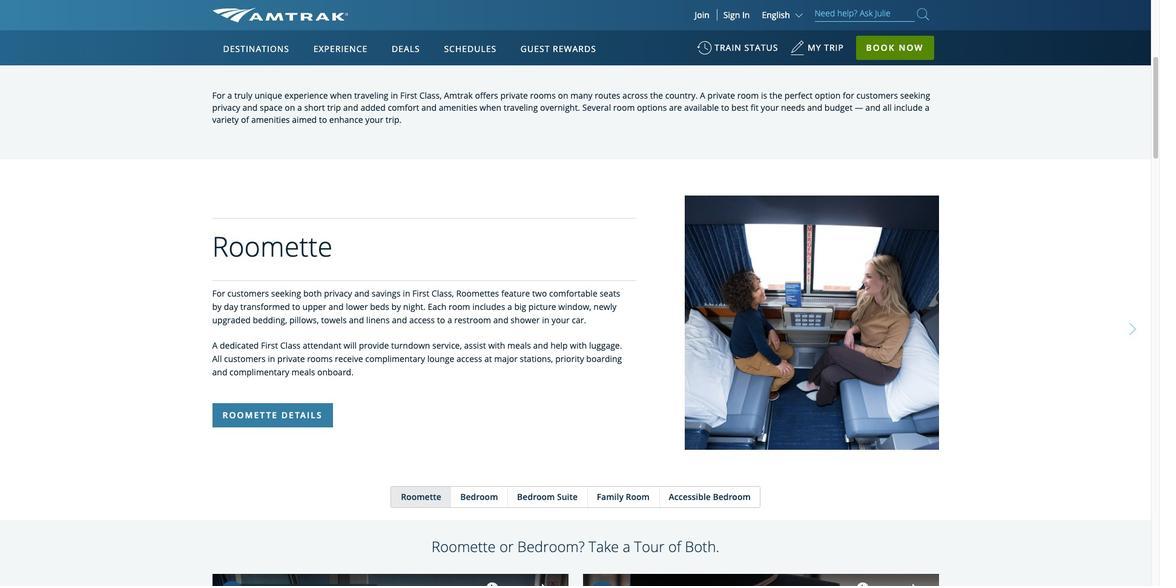 Task type: describe. For each thing, give the bounding box(es) containing it.
service,
[[432, 340, 462, 351]]

space
[[260, 102, 283, 113]]

and down night.
[[392, 314, 407, 326]]

lounge
[[427, 353, 454, 364]]

bedroom for bedroom
[[460, 491, 498, 503]]

two
[[532, 288, 547, 299]]

and up stations,
[[533, 340, 548, 351]]

roomette for roomette details
[[223, 409, 278, 421]]

2 horizontal spatial private
[[708, 90, 735, 101]]

a right take
[[623, 537, 630, 557]]

onboard.
[[317, 366, 354, 378]]

for for for customers seeking both privacy and savings in first class, roomettes feature two comfortable seats by day transformed to upper and lower beds by night. each room includes a big picture window, newly upgraded bedding, pillows, towels and linens and access to a restroom and shower in your car.
[[212, 288, 225, 299]]

and up enhance
[[343, 102, 358, 113]]

—
[[855, 102, 863, 113]]

family room button
[[587, 487, 659, 507]]

transformed
[[240, 301, 290, 312]]

and down truly
[[243, 102, 258, 113]]

and down all
[[212, 366, 227, 378]]

accessible
[[669, 491, 711, 503]]

search icon image
[[917, 6, 929, 22]]

customers inside for a truly unique experience when traveling in first class, amtrak offers private rooms on many routes across the country. a private room is the perfect option for customers seeking privacy and space on a short trip and added comfort and amenities when traveling overnight. several room options are available to best fit your needs and budget — and all include a variety of amenities aimed to enhance your trip.
[[857, 90, 898, 101]]

1 horizontal spatial complimentary
[[365, 353, 425, 364]]

2 horizontal spatial room
[[737, 90, 759, 101]]

are
[[669, 102, 682, 113]]

truly
[[234, 90, 252, 101]]

join
[[695, 9, 710, 21]]

rooms inside for a truly unique experience when traveling in first class, amtrak offers private rooms on many routes across the country. a private room is the perfect option for customers seeking privacy and space on a short trip and added comfort and amenities when traveling overnight. several room options are available to best fit your needs and budget — and all include a variety of amenities aimed to enhance your trip.
[[530, 90, 556, 101]]

accessible bedroom
[[669, 491, 751, 503]]

a up 'aimed'
[[297, 102, 302, 113]]

roomette for roomette or bedroom? take a tour of both.
[[432, 537, 496, 557]]

suite
[[557, 491, 578, 503]]

all
[[883, 102, 892, 113]]

assist
[[464, 340, 486, 351]]

fit
[[751, 102, 759, 113]]

access inside a dedicated first class attendant will provide turndown service, assist with meals and help with luggage. all customers in private rooms receive complimentary lounge access at major stations, priority boarding and complimentary meals onboard.
[[457, 353, 482, 364]]

of inside for a truly unique experience when traveling in first class, amtrak offers private rooms on many routes across the country. a private room is the perfect option for customers seeking privacy and space on a short trip and added comfort and amenities when traveling overnight. several room options are available to best fit your needs and budget — and all include a variety of amenities aimed to enhance your trip.
[[241, 114, 249, 125]]

status
[[744, 42, 778, 53]]

a dedicated first class attendant will provide turndown service, assist with meals and help with luggage. all customers in private rooms receive complimentary lounge access at major stations, priority boarding and complimentary meals onboard.
[[212, 340, 622, 378]]

and right —
[[866, 102, 881, 113]]

my trip button
[[790, 36, 844, 66]]

1 horizontal spatial meals
[[507, 340, 531, 351]]

both.
[[685, 537, 720, 557]]

book now button
[[856, 36, 934, 60]]

roomette or bedroom? take a tour of both.
[[432, 537, 720, 557]]

savings
[[372, 288, 401, 299]]

bedroom?
[[517, 537, 585, 557]]

upper
[[303, 301, 326, 312]]

and up lower on the bottom left of the page
[[354, 288, 369, 299]]

banner containing join
[[0, 0, 1151, 280]]

stations,
[[520, 353, 553, 364]]

1 horizontal spatial when
[[480, 102, 501, 113]]

1 with from the left
[[488, 340, 505, 351]]

family
[[597, 491, 624, 503]]

all
[[212, 353, 222, 364]]

roomettes
[[456, 288, 499, 299]]

application inside banner
[[257, 101, 548, 271]]

0 horizontal spatial amenities
[[251, 114, 290, 125]]

join button
[[688, 9, 717, 21]]

book
[[866, 42, 895, 53]]

for
[[843, 90, 854, 101]]

added
[[361, 102, 386, 113]]

1 vertical spatial complimentary
[[230, 366, 289, 378]]

1 horizontal spatial room
[[613, 102, 635, 113]]

seats
[[600, 288, 620, 299]]

1 vertical spatial meals
[[292, 366, 315, 378]]

trip
[[824, 42, 844, 53]]

to up pillows,
[[292, 301, 300, 312]]

bedroom for bedroom suite
[[517, 491, 555, 503]]

amtrak image
[[212, 8, 348, 22]]

schedules link
[[439, 30, 501, 65]]

1 the from the left
[[650, 90, 663, 101]]

and up towels
[[329, 301, 344, 312]]

trip.
[[386, 114, 402, 125]]

2 with from the left
[[570, 340, 587, 351]]

needs
[[781, 102, 805, 113]]

routes
[[595, 90, 620, 101]]

to down each at the bottom
[[437, 314, 445, 326]]

budget
[[825, 102, 853, 113]]

at
[[484, 353, 492, 364]]

in inside a dedicated first class attendant will provide turndown service, assist with meals and help with luggage. all customers in private rooms receive complimentary lounge access at major stations, priority boarding and complimentary meals onboard.
[[268, 353, 275, 364]]

seeking inside for customers seeking both privacy and savings in first class, roomettes feature two comfortable seats by day transformed to upper and lower beds by night. each room includes a big picture window, newly upgraded bedding, pillows, towels and linens and access to a restroom and shower in your car.
[[271, 288, 301, 299]]

train status link
[[697, 36, 778, 66]]

provide
[[359, 340, 389, 351]]

car.
[[572, 314, 586, 326]]

options
[[637, 102, 667, 113]]

is
[[761, 90, 767, 101]]

trip
[[327, 102, 341, 113]]

for customers seeking both privacy and savings in first class, roomettes feature two comfortable seats by day transformed to upper and lower beds by night. each room includes a big picture window, newly upgraded bedding, pillows, towels and linens and access to a restroom and shower in your car.
[[212, 288, 620, 326]]

0 vertical spatial amenities
[[439, 102, 477, 113]]

guest rewards
[[521, 43, 596, 54]]

includes
[[472, 301, 505, 312]]

guest rewards button
[[516, 32, 601, 66]]

bedding,
[[253, 314, 287, 326]]

customers inside a dedicated first class attendant will provide turndown service, assist with meals and help with luggage. all customers in private rooms receive complimentary lounge access at major stations, priority boarding and complimentary meals onboard.
[[224, 353, 266, 364]]

experience
[[284, 90, 328, 101]]

tour
[[634, 537, 665, 557]]

a left big
[[507, 301, 512, 312]]

help
[[550, 340, 568, 351]]

1 horizontal spatial on
[[558, 90, 568, 101]]

for for for a truly unique experience when traveling in first class, amtrak offers private rooms on many routes across the country. a private room is the perfect option for customers seeking privacy and space on a short trip and added comfort and amenities when traveling overnight. several room options are available to best fit your needs and budget — and all include a variety of amenities aimed to enhance your trip.
[[212, 90, 225, 101]]

country.
[[665, 90, 698, 101]]

available
[[684, 102, 719, 113]]

first inside a dedicated first class attendant will provide turndown service, assist with meals and help with luggage. all customers in private rooms receive complimentary lounge access at major stations, priority boarding and complimentary meals onboard.
[[261, 340, 278, 351]]

include
[[894, 102, 923, 113]]

take
[[589, 537, 619, 557]]

roomette button
[[391, 487, 450, 507]]

customers inside for customers seeking both privacy and savings in first class, roomettes feature two comfortable seats by day transformed to upper and lower beds by night. each room includes a big picture window, newly upgraded bedding, pillows, towels and linens and access to a restroom and shower in your car.
[[227, 288, 269, 299]]

priority
[[555, 353, 584, 364]]

train status
[[715, 42, 778, 53]]

and down includes
[[493, 314, 508, 326]]

0 horizontal spatial traveling
[[354, 90, 388, 101]]

guest
[[521, 43, 550, 54]]

window,
[[558, 301, 591, 312]]

1 by from the left
[[212, 301, 222, 312]]

and down lower on the bottom left of the page
[[349, 314, 364, 326]]

first for access
[[412, 288, 429, 299]]

for a truly unique experience when traveling in first class, amtrak offers private rooms on many routes across the country. a private room is the perfect option for customers seeking privacy and space on a short trip and added comfort and amenities when traveling overnight. several room options are available to best fit your needs and budget — and all include a variety of amenities aimed to enhance your trip.
[[212, 90, 930, 125]]

will
[[344, 340, 357, 351]]



Task type: vqa. For each thing, say whether or not it's contained in the screenshot.
on
yes



Task type: locate. For each thing, give the bounding box(es) containing it.
complimentary down 'turndown'
[[365, 353, 425, 364]]

seeking up transformed
[[271, 288, 301, 299]]

and
[[243, 102, 258, 113], [343, 102, 358, 113], [421, 102, 437, 113], [807, 102, 822, 113], [866, 102, 881, 113], [354, 288, 369, 299], [329, 301, 344, 312], [349, 314, 364, 326], [392, 314, 407, 326], [493, 314, 508, 326], [533, 340, 548, 351], [212, 366, 227, 378]]

0 horizontal spatial meals
[[292, 366, 315, 378]]

meals up major
[[507, 340, 531, 351]]

0 vertical spatial first
[[400, 90, 417, 101]]

with up at
[[488, 340, 505, 351]]

2 horizontal spatial bedroom
[[713, 491, 751, 503]]

0 horizontal spatial by
[[212, 301, 222, 312]]

when down the 'offers'
[[480, 102, 501, 113]]

access down assist
[[457, 353, 482, 364]]

0 vertical spatial privacy
[[212, 102, 240, 113]]

perfect
[[785, 90, 813, 101]]

rooms
[[530, 90, 556, 101], [307, 353, 333, 364]]

room up fit
[[737, 90, 759, 101]]

0 horizontal spatial of
[[241, 114, 249, 125]]

Please enter your search item search field
[[815, 6, 915, 22]]

customers down dedicated
[[224, 353, 266, 364]]

1 bedroom from the left
[[460, 491, 498, 503]]

rewards
[[553, 43, 596, 54]]

variety
[[212, 114, 239, 125]]

receive
[[335, 353, 363, 364]]

1 horizontal spatial private
[[500, 90, 528, 101]]

beds
[[370, 301, 389, 312]]

2 vertical spatial first
[[261, 340, 278, 351]]

in down picture at left bottom
[[542, 314, 549, 326]]

first up comfort
[[400, 90, 417, 101]]

room inside for customers seeking both privacy and savings in first class, roomettes feature two comfortable seats by day transformed to upper and lower beds by night. each room includes a big picture window, newly upgraded bedding, pillows, towels and linens and access to a restroom and shower in your car.
[[449, 301, 470, 312]]

room up restroom
[[449, 301, 470, 312]]

each
[[428, 301, 446, 312]]

towels
[[321, 314, 347, 326]]

a inside a dedicated first class attendant will provide turndown service, assist with meals and help with luggage. all customers in private rooms receive complimentary lounge access at major stations, priority boarding and complimentary meals onboard.
[[212, 340, 218, 351]]

class,
[[419, 90, 442, 101], [432, 288, 454, 299]]

0 horizontal spatial privacy
[[212, 102, 240, 113]]

a
[[700, 90, 705, 101], [212, 340, 218, 351]]

my
[[808, 42, 821, 53]]

0 vertical spatial class,
[[419, 90, 442, 101]]

private down class on the left of page
[[277, 353, 305, 364]]

class
[[280, 340, 301, 351]]

a
[[227, 90, 232, 101], [297, 102, 302, 113], [925, 102, 930, 113], [507, 301, 512, 312], [447, 314, 452, 326], [623, 537, 630, 557]]

2 for from the top
[[212, 288, 225, 299]]

aimed
[[292, 114, 317, 125]]

in inside for a truly unique experience when traveling in first class, amtrak offers private rooms on many routes across the country. a private room is the perfect option for customers seeking privacy and space on a short trip and added comfort and amenities when traveling overnight. several room options are available to best fit your needs and budget — and all include a variety of amenities aimed to enhance your trip.
[[391, 90, 398, 101]]

in down bedding,
[[268, 353, 275, 364]]

private
[[500, 90, 528, 101], [708, 90, 735, 101], [277, 353, 305, 364]]

2 vertical spatial customers
[[224, 353, 266, 364]]

across
[[623, 90, 648, 101]]

1 vertical spatial seeking
[[271, 288, 301, 299]]

private right the 'offers'
[[500, 90, 528, 101]]

0 vertical spatial room
[[737, 90, 759, 101]]

picture
[[529, 301, 556, 312]]

accessible bedroom button
[[659, 487, 760, 507]]

upgraded
[[212, 314, 251, 326]]

first inside for customers seeking both privacy and savings in first class, roomettes feature two comfortable seats by day transformed to upper and lower beds by night. each room includes a big picture window, newly upgraded bedding, pillows, towels and linens and access to a restroom and shower in your car.
[[412, 288, 429, 299]]

to down short
[[319, 114, 327, 125]]

3 bedroom from the left
[[713, 491, 751, 503]]

1 horizontal spatial the
[[770, 90, 782, 101]]

class, inside for customers seeking both privacy and savings in first class, roomettes feature two comfortable seats by day transformed to upper and lower beds by night. each room includes a big picture window, newly upgraded bedding, pillows, towels and linens and access to a restroom and shower in your car.
[[432, 288, 454, 299]]

bedroom right accessible
[[713, 491, 751, 503]]

on
[[558, 90, 568, 101], [285, 102, 295, 113]]

customers up transformed
[[227, 288, 269, 299]]

1 vertical spatial when
[[480, 102, 501, 113]]

1 horizontal spatial traveling
[[504, 102, 538, 113]]

1 vertical spatial customers
[[227, 288, 269, 299]]

privacy
[[212, 102, 240, 113], [324, 288, 352, 299]]

1 vertical spatial first
[[412, 288, 429, 299]]

customers up all
[[857, 90, 898, 101]]

sign
[[723, 9, 740, 21]]

traveling left the overnight.
[[504, 102, 538, 113]]

1 vertical spatial rooms
[[307, 353, 333, 364]]

0 vertical spatial access
[[409, 314, 435, 326]]

bedroom left suite
[[517, 491, 555, 503]]

0 vertical spatial rooms
[[530, 90, 556, 101]]

the right is at top
[[770, 90, 782, 101]]

of
[[241, 114, 249, 125], [668, 537, 681, 557]]

private up best
[[708, 90, 735, 101]]

1 horizontal spatial by
[[391, 301, 401, 312]]

a inside for a truly unique experience when traveling in first class, amtrak offers private rooms on many routes across the country. a private room is the perfect option for customers seeking privacy and space on a short trip and added comfort and amenities when traveling overnight. several room options are available to best fit your needs and budget — and all include a variety of amenities aimed to enhance your trip.
[[700, 90, 705, 101]]

access down night.
[[409, 314, 435, 326]]

destinations
[[223, 43, 289, 54]]

bedroom suite
[[517, 491, 578, 503]]

0 vertical spatial meals
[[507, 340, 531, 351]]

newly
[[594, 301, 617, 312]]

bedroom right roomette button
[[460, 491, 498, 503]]

0 horizontal spatial on
[[285, 102, 295, 113]]

your left car.
[[552, 314, 570, 326]]

your down is at top
[[761, 102, 779, 113]]

class, inside for a truly unique experience when traveling in first class, amtrak offers private rooms on many routes across the country. a private room is the perfect option for customers seeking privacy and space on a short trip and added comfort and amenities when traveling overnight. several room options are available to best fit your needs and budget — and all include a variety of amenities aimed to enhance your trip.
[[419, 90, 442, 101]]

0 horizontal spatial rooms
[[307, 353, 333, 364]]

1 vertical spatial access
[[457, 353, 482, 364]]

1 horizontal spatial amenities
[[439, 102, 477, 113]]

application
[[257, 101, 548, 271]]

0 horizontal spatial seeking
[[271, 288, 301, 299]]

0 horizontal spatial room
[[449, 301, 470, 312]]

roomette for roomette button
[[401, 491, 441, 503]]

room
[[737, 90, 759, 101], [613, 102, 635, 113], [449, 301, 470, 312]]

experience button
[[309, 32, 373, 66]]

turndown
[[391, 340, 430, 351]]

0 vertical spatial traveling
[[354, 90, 388, 101]]

on right space
[[285, 102, 295, 113]]

1 for from the top
[[212, 90, 225, 101]]

first for and
[[400, 90, 417, 101]]

privacy inside for a truly unique experience when traveling in first class, amtrak offers private rooms on many routes across the country. a private room is the perfect option for customers seeking privacy and space on a short trip and added comfort and amenities when traveling overnight. several room options are available to best fit your needs and budget — and all include a variety of amenities aimed to enhance your trip.
[[212, 102, 240, 113]]

banner
[[0, 0, 1151, 280]]

0 vertical spatial for
[[212, 90, 225, 101]]

destinations button
[[218, 32, 294, 66]]

rooms up the overnight.
[[530, 90, 556, 101]]

roomette details link
[[212, 403, 333, 427]]

comfort
[[388, 102, 419, 113]]

1 horizontal spatial bedroom
[[517, 491, 555, 503]]

first inside for a truly unique experience when traveling in first class, amtrak offers private rooms on many routes across the country. a private room is the perfect option for customers seeking privacy and space on a short trip and added comfort and amenities when traveling overnight. several room options are available to best fit your needs and budget — and all include a variety of amenities aimed to enhance your trip.
[[400, 90, 417, 101]]

first
[[400, 90, 417, 101], [412, 288, 429, 299], [261, 340, 278, 351]]

1 vertical spatial of
[[668, 537, 681, 557]]

0 vertical spatial of
[[241, 114, 249, 125]]

of right variety
[[241, 114, 249, 125]]

both
[[303, 288, 322, 299]]

or
[[500, 537, 514, 557]]

1 vertical spatial privacy
[[324, 288, 352, 299]]

0 vertical spatial a
[[700, 90, 705, 101]]

privacy inside for customers seeking both privacy and savings in first class, roomettes feature two comfortable seats by day transformed to upper and lower beds by night. each room includes a big picture window, newly upgraded bedding, pillows, towels and linens and access to a restroom and shower in your car.
[[324, 288, 352, 299]]

0 horizontal spatial with
[[488, 340, 505, 351]]

restroom
[[454, 314, 491, 326]]

when up the trip
[[330, 90, 352, 101]]

seeking up include
[[900, 90, 930, 101]]

the up options
[[650, 90, 663, 101]]

linens
[[366, 314, 390, 326]]

2 the from the left
[[770, 90, 782, 101]]

0 horizontal spatial a
[[212, 340, 218, 351]]

a up all
[[212, 340, 218, 351]]

for inside for a truly unique experience when traveling in first class, amtrak offers private rooms on many routes across the country. a private room is the perfect option for customers seeking privacy and space on a short trip and added comfort and amenities when traveling overnight. several room options are available to best fit your needs and budget — and all include a variety of amenities aimed to enhance your trip.
[[212, 90, 225, 101]]

0 horizontal spatial complimentary
[[230, 366, 289, 378]]

traveling up added
[[354, 90, 388, 101]]

1 horizontal spatial a
[[700, 90, 705, 101]]

attendant
[[303, 340, 341, 351]]

pillows,
[[289, 314, 319, 326]]

0 horizontal spatial bedroom
[[460, 491, 498, 503]]

boarding
[[586, 353, 622, 364]]

option
[[815, 90, 841, 101]]

my trip
[[808, 42, 844, 53]]

experience
[[313, 43, 368, 54]]

book now
[[866, 42, 924, 53]]

feature
[[501, 288, 530, 299]]

1 horizontal spatial your
[[552, 314, 570, 326]]

access inside for customers seeking both privacy and savings in first class, roomettes feature two comfortable seats by day transformed to upper and lower beds by night. each room includes a big picture window, newly upgraded bedding, pillows, towels and linens and access to a restroom and shower in your car.
[[409, 314, 435, 326]]

your inside for customers seeking both privacy and savings in first class, roomettes feature two comfortable seats by day transformed to upper and lower beds by night. each room includes a big picture window, newly upgraded bedding, pillows, towels and linens and access to a restroom and shower in your car.
[[552, 314, 570, 326]]

0 vertical spatial seeking
[[900, 90, 930, 101]]

to left best
[[721, 102, 729, 113]]

meals down class on the left of page
[[292, 366, 315, 378]]

amenities down space
[[251, 114, 290, 125]]

class, for roomettes
[[432, 288, 454, 299]]

roomette inside roomette details link
[[223, 409, 278, 421]]

of right "tour"
[[668, 537, 681, 557]]

0 horizontal spatial private
[[277, 353, 305, 364]]

roomette
[[212, 228, 333, 265], [223, 409, 278, 421], [401, 491, 441, 503], [432, 537, 496, 557]]

many
[[570, 90, 593, 101]]

for inside for customers seeking both privacy and savings in first class, roomettes feature two comfortable seats by day transformed to upper and lower beds by night. each room includes a big picture window, newly upgraded bedding, pillows, towels and linens and access to a restroom and shower in your car.
[[212, 288, 225, 299]]

complimentary down dedicated
[[230, 366, 289, 378]]

room down across
[[613, 102, 635, 113]]

2 bedroom from the left
[[517, 491, 555, 503]]

with
[[488, 340, 505, 351], [570, 340, 587, 351]]

a left truly
[[227, 90, 232, 101]]

2 by from the left
[[391, 301, 401, 312]]

class, for amtrak
[[419, 90, 442, 101]]

1 horizontal spatial with
[[570, 340, 587, 351]]

rooms inside a dedicated first class attendant will provide turndown service, assist with meals and help with luggage. all customers in private rooms receive complimentary lounge access at major stations, priority boarding and complimentary meals onboard.
[[307, 353, 333, 364]]

and down 'option'
[[807, 102, 822, 113]]

deals
[[392, 43, 420, 54]]

a left restroom
[[447, 314, 452, 326]]

enhance
[[329, 114, 363, 125]]

a right include
[[925, 102, 930, 113]]

0 horizontal spatial access
[[409, 314, 435, 326]]

now
[[899, 42, 924, 53]]

best
[[732, 102, 749, 113]]

the
[[650, 90, 663, 101], [770, 90, 782, 101]]

0 horizontal spatial the
[[650, 90, 663, 101]]

bedroom button
[[451, 487, 507, 507]]

luggage.
[[589, 340, 622, 351]]

for left truly
[[212, 90, 225, 101]]

rooms down "attendant"
[[307, 353, 333, 364]]

2 vertical spatial your
[[552, 314, 570, 326]]

with up priority
[[570, 340, 587, 351]]

0 horizontal spatial when
[[330, 90, 352, 101]]

amenities down the amtrak
[[439, 102, 477, 113]]

a up available
[[700, 90, 705, 101]]

and right comfort
[[421, 102, 437, 113]]

regions map image
[[257, 101, 548, 271]]

1 vertical spatial traveling
[[504, 102, 538, 113]]

privacy up variety
[[212, 102, 240, 113]]

1 horizontal spatial seeking
[[900, 90, 930, 101]]

1 vertical spatial amenities
[[251, 114, 290, 125]]

several
[[582, 102, 611, 113]]

your down added
[[365, 114, 383, 125]]

1 vertical spatial room
[[613, 102, 635, 113]]

0 vertical spatial when
[[330, 90, 352, 101]]

1 horizontal spatial of
[[668, 537, 681, 557]]

1 vertical spatial class,
[[432, 288, 454, 299]]

1 vertical spatial for
[[212, 288, 225, 299]]

1 horizontal spatial rooms
[[530, 90, 556, 101]]

major
[[494, 353, 518, 364]]

in up comfort
[[391, 90, 398, 101]]

1 vertical spatial on
[[285, 102, 295, 113]]

by
[[212, 301, 222, 312], [391, 301, 401, 312]]

1 vertical spatial a
[[212, 340, 218, 351]]

sign in button
[[723, 9, 750, 21]]

seeking inside for a truly unique experience when traveling in first class, amtrak offers private rooms on many routes across the country. a private room is the perfect option for customers seeking privacy and space on a short trip and added comfort and amenities when traveling overnight. several room options are available to best fit your needs and budget — and all include a variety of amenities aimed to enhance your trip.
[[900, 90, 930, 101]]

offers
[[475, 90, 498, 101]]

short
[[304, 102, 325, 113]]

private inside a dedicated first class attendant will provide turndown service, assist with meals and help with luggage. all customers in private rooms receive complimentary lounge access at major stations, priority boarding and complimentary meals onboard.
[[277, 353, 305, 364]]

dedicated
[[220, 340, 259, 351]]

when
[[330, 90, 352, 101], [480, 102, 501, 113]]

meals
[[507, 340, 531, 351], [292, 366, 315, 378]]

by right beds
[[391, 301, 401, 312]]

amtrak
[[444, 90, 473, 101]]

1 vertical spatial your
[[365, 114, 383, 125]]

family room
[[597, 491, 650, 503]]

roomette inside roomette button
[[401, 491, 441, 503]]

1 horizontal spatial privacy
[[324, 288, 352, 299]]

bedroom
[[460, 491, 498, 503], [517, 491, 555, 503], [713, 491, 751, 503]]

0 vertical spatial your
[[761, 102, 779, 113]]

privacy up lower on the bottom left of the page
[[324, 288, 352, 299]]

0 vertical spatial on
[[558, 90, 568, 101]]

deals button
[[387, 32, 425, 66]]

class, up each at the bottom
[[432, 288, 454, 299]]

2 vertical spatial room
[[449, 301, 470, 312]]

on up the overnight.
[[558, 90, 568, 101]]

first left class on the left of page
[[261, 340, 278, 351]]

class, left the amtrak
[[419, 90, 442, 101]]

by left day
[[212, 301, 222, 312]]

0 vertical spatial complimentary
[[365, 353, 425, 364]]

2 horizontal spatial your
[[761, 102, 779, 113]]

0 horizontal spatial your
[[365, 114, 383, 125]]

1 horizontal spatial access
[[457, 353, 482, 364]]

for
[[212, 90, 225, 101], [212, 288, 225, 299]]

night.
[[403, 301, 426, 312]]

0 vertical spatial customers
[[857, 90, 898, 101]]

for up day
[[212, 288, 225, 299]]

overnight.
[[540, 102, 580, 113]]

english
[[762, 9, 790, 21]]

in up night.
[[403, 288, 410, 299]]

first up night.
[[412, 288, 429, 299]]

complimentary
[[365, 353, 425, 364], [230, 366, 289, 378]]



